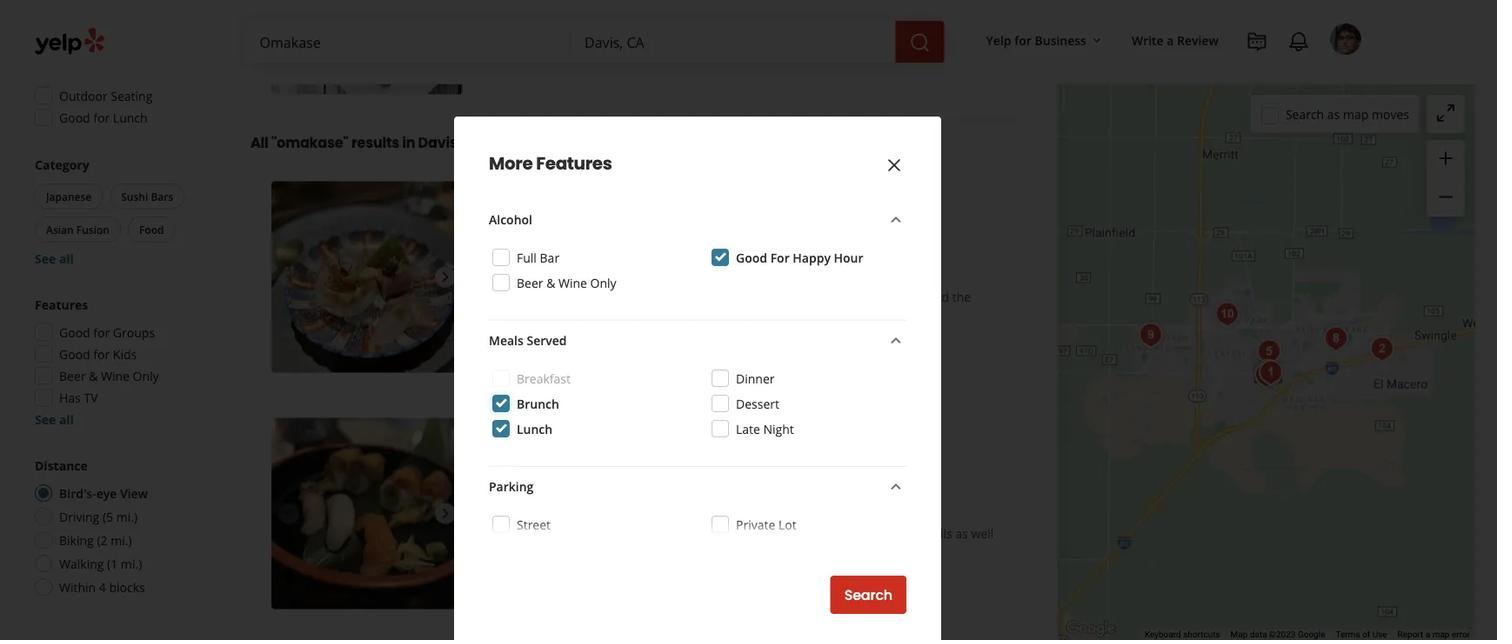 Task type: locate. For each thing, give the bounding box(es) containing it.
beer inside group
[[59, 368, 86, 384]]

1 slideshow element from the top
[[271, 0, 463, 94]]

walking
[[59, 556, 104, 572]]

beer down full
[[517, 275, 543, 291]]

lunch down brunch
[[517, 421, 553, 437]]

1 horizontal spatial my
[[764, 525, 782, 542]]

sushi bars button down alcohol
[[484, 237, 545, 254]]

bars up 'food'
[[151, 189, 173, 204]]

mi.) right (5
[[116, 509, 138, 525]]

offers up 'offers takeout'
[[59, 22, 95, 39]]

wine inside more features 'dialog'
[[559, 275, 587, 291]]

"i
[[503, 288, 511, 305]]

mi.) right (1
[[121, 556, 142, 572]]

0 vertical spatial mi.)
[[116, 509, 138, 525]]

outdoor down bay
[[501, 61, 544, 75]]

beer & wine only inside more features 'dialog'
[[517, 275, 617, 291]]

"i took my wife and a few friends here on a wednesday night and they all loved the omakase !" more
[[503, 288, 971, 322]]

see down 'asian'
[[35, 250, 56, 267]]

&
[[547, 275, 555, 291], [89, 368, 98, 384]]

1 vertical spatial 24 chevron down v2 image
[[886, 330, 907, 351]]

in left san
[[906, 10, 916, 27]]

16 checkmark v2 image
[[484, 61, 498, 75], [597, 61, 611, 75], [670, 61, 684, 75], [484, 339, 498, 353]]

2 see all button from the top
[[35, 411, 74, 428]]

bars inside group
[[151, 189, 173, 204]]

1 vertical spatial lunch
[[517, 421, 553, 437]]

notifications image
[[1289, 31, 1309, 52]]

my right took
[[542, 288, 560, 305]]

good for good for groups
[[59, 324, 90, 341]]

japanese up open
[[487, 475, 534, 489]]

wife up one
[[527, 525, 551, 542]]

0 vertical spatial &
[[547, 275, 555, 291]]

1 horizontal spatial sushi bars
[[487, 238, 541, 252]]

for down good for groups in the bottom of the page
[[93, 346, 110, 362]]

©2023
[[1269, 630, 1296, 640]]

1 horizontal spatial delivery
[[615, 61, 656, 75]]

mi.) for biking (2 mi.)
[[111, 532, 132, 549]]

map
[[1343, 106, 1369, 122], [1433, 630, 1450, 640]]

1 see from the top
[[35, 250, 56, 267]]

only down kids
[[133, 368, 159, 384]]

1 vertical spatial wife
[[527, 525, 551, 542]]

0 horizontal spatial wife
[[527, 525, 551, 542]]

beer & wine only
[[517, 275, 617, 291], [59, 368, 159, 384]]

!"
[[560, 306, 568, 322]]

more right "!""
[[571, 306, 603, 322]]

the left 'big'
[[576, 525, 594, 542]]

outdoor seating for 16 checkmark v2 image underneath 16 speech v2 icon
[[501, 61, 583, 75]]

my
[[542, 288, 560, 305], [764, 525, 782, 542]]

0 vertical spatial map
[[1343, 106, 1369, 122]]

option group
[[30, 457, 216, 601]]

mermaid sushi image
[[1252, 335, 1287, 369]]

for
[[771, 249, 790, 266]]

all
[[59, 250, 74, 267], [902, 288, 915, 305], [59, 411, 74, 428]]

takeout down spices
[[687, 61, 728, 75]]

1 horizontal spatial features
[[536, 151, 612, 176]]

sushi bars link
[[484, 237, 545, 254]]

huku japanese bistro image
[[1365, 332, 1400, 367], [271, 418, 463, 609]]

2 . huku japanese bistro
[[484, 418, 690, 442]]

1 vertical spatial as
[[956, 525, 968, 542]]

1 vertical spatial japanese
[[555, 418, 633, 442]]

0 vertical spatial offers
[[59, 22, 95, 39]]

hikari sushi & omakase image
[[271, 181, 463, 373]]

0 horizontal spatial wine
[[101, 368, 130, 384]]

more down unique
[[611, 27, 643, 44]]

16 speech v2 image
[[484, 290, 498, 304], [484, 527, 498, 541]]

1 vertical spatial &
[[89, 368, 98, 384]]

2 got from the left
[[862, 525, 880, 542]]

bar
[[540, 249, 560, 266]]

breakfast
[[517, 370, 571, 387]]

0 horizontal spatial japanese button
[[35, 184, 103, 210]]

24 chevron down v2 image inside meals served dropdown button
[[886, 330, 907, 351]]

1 vertical spatial beer & wine only
[[59, 368, 159, 384]]

as left well
[[956, 525, 968, 542]]

0 horizontal spatial the
[[576, 525, 594, 542]]

good down good for groups in the bottom of the page
[[59, 346, 90, 362]]

1 vertical spatial previous image
[[278, 503, 299, 524]]

1 vertical spatial huku japanese bistro image
[[271, 418, 463, 609]]

the inside '"i took my wife and a few friends here on a wednesday night and they all loved the omakase !" more'
[[952, 288, 971, 305]]

0 vertical spatial huku japanese bistro image
[[1365, 332, 1400, 367]]

all "omakase" results in davis, california
[[251, 133, 533, 153]]

good down outdoor seating
[[59, 109, 90, 126]]

see all
[[35, 250, 74, 267], [35, 411, 74, 428]]

0 horizontal spatial got
[[554, 525, 572, 542]]

1 vertical spatial see
[[35, 411, 56, 428]]

1 horizontal spatial in
[[526, 264, 537, 281]]

1 horizontal spatial lunch
[[517, 421, 553, 437]]

wine inside group
[[101, 368, 130, 384]]

search down various
[[845, 586, 893, 605]]

delivery up 'offers takeout'
[[98, 22, 144, 39]]

sushi bars inside group
[[121, 189, 173, 204]]

my for wife
[[542, 288, 560, 305]]

beer & wine only down bar
[[517, 275, 617, 291]]

1 vertical spatial map
[[1433, 630, 1450, 640]]

only left "few"
[[590, 275, 617, 291]]

previous image for "i took my wife and a few friends here on a wednesday night and they all loved the
[[278, 267, 299, 287]]

keyboard shortcuts
[[1145, 630, 1220, 640]]

search down notifications image
[[1286, 106, 1324, 122]]

map for moves
[[1343, 106, 1369, 122]]

1 vertical spatial sushi bars
[[487, 238, 541, 252]]

0 vertical spatial outdoor seating
[[501, 61, 583, 75]]

1 vertical spatial offers
[[59, 44, 95, 60]]

fusion
[[76, 222, 110, 237]]

seating down "!""
[[547, 339, 583, 354]]

food
[[139, 222, 164, 237]]

0 horizontal spatial lunch
[[113, 109, 148, 126]]

more features dialog
[[0, 0, 1497, 640]]

2 24 chevron down v2 image from the top
[[886, 330, 907, 351]]

got up or..."
[[554, 525, 572, 542]]

0 vertical spatial friends
[[648, 288, 688, 305]]

1 see all from the top
[[35, 250, 74, 267]]

bay
[[503, 27, 523, 44]]

keyboard shortcuts button
[[1145, 629, 1220, 640]]

write a review link
[[1125, 24, 1226, 56]]

lunch inside more features 'dialog'
[[517, 421, 553, 437]]

japanese for the rightmost "japanese" button
[[487, 475, 534, 489]]

0 vertical spatial next image
[[435, 267, 456, 287]]

outdoor seating up breakfast
[[501, 339, 583, 354]]

open
[[484, 501, 516, 517]]

0 horizontal spatial &
[[89, 368, 98, 384]]

& down bar
[[547, 275, 555, 291]]

next image left opens
[[435, 267, 456, 287]]

16 checkmark v2 image down flavor
[[670, 61, 684, 75]]

map region
[[854, 0, 1497, 640]]

1 horizontal spatial got
[[862, 525, 880, 542]]

3 slideshow element from the top
[[271, 418, 463, 609]]

0 vertical spatial slideshow element
[[271, 0, 463, 94]]

0 vertical spatial outdoor
[[501, 61, 544, 75]]

wednesday
[[748, 288, 814, 305]]

features up good for groups in the bottom of the page
[[35, 296, 88, 313]]

friends right "few"
[[648, 288, 688, 305]]

1 horizontal spatial beer
[[517, 275, 543, 291]]

0 vertical spatial in
[[906, 10, 916, 27]]

and right flavor
[[687, 10, 709, 27]]

offers
[[59, 22, 95, 39], [59, 44, 95, 60]]

wife up "!""
[[563, 288, 586, 305]]

in left the davis,
[[402, 133, 415, 153]]

features right more
[[536, 151, 612, 176]]

for inside button
[[1015, 32, 1032, 48]]

1 horizontal spatial as
[[956, 525, 968, 542]]

0 horizontal spatial features
[[35, 296, 88, 313]]

as left moves
[[1328, 106, 1340, 122]]

popular
[[858, 10, 903, 27]]

0 vertical spatial the
[[952, 288, 971, 305]]

to
[[555, 27, 567, 44]]

0 horizontal spatial more link
[[571, 306, 603, 322]]

wife inside '"i took my wife and a few friends here on a wednesday night and they all loved the omakase !" more'
[[563, 288, 586, 305]]

9:30
[[548, 501, 572, 517]]

google image
[[1062, 618, 1120, 640]]

japanese button up open
[[484, 473, 538, 491]]

beer up has
[[59, 368, 86, 384]]

previous image
[[278, 267, 299, 287], [278, 503, 299, 524]]

2 seating from the top
[[547, 339, 583, 354]]

sushi inside group
[[121, 189, 148, 204]]

next image
[[435, 267, 456, 287], [435, 503, 456, 524]]

for down outdoor seating
[[93, 109, 110, 126]]

user actions element
[[972, 22, 1386, 129]]

0 vertical spatial sushi bars
[[121, 189, 173, 204]]

1 vertical spatial seating
[[547, 339, 583, 354]]

outdoor up "good for lunch"
[[59, 87, 108, 104]]

1 vertical spatial sushi bars button
[[484, 237, 545, 254]]

has tv
[[59, 389, 98, 406]]

0 vertical spatial 16 speech v2 image
[[484, 290, 498, 304]]

sushi bars down alcohol
[[487, 238, 541, 252]]

parking button
[[489, 476, 907, 499]]

in inside "burma eat brings unique flavor and spices that has been very popular in san francisco bay area to davis."
[[906, 10, 916, 27]]

outdoor seating down the area on the left top of the page
[[501, 61, 583, 75]]

& inside group
[[89, 368, 98, 384]]

24 chevron down v2 image down close icon
[[886, 209, 907, 230]]

0 vertical spatial japanese
[[46, 189, 92, 204]]

lunch down seating
[[113, 109, 148, 126]]

offers down offers delivery
[[59, 44, 95, 60]]

myu myu image
[[1250, 352, 1285, 387]]

0 vertical spatial see all
[[35, 250, 74, 267]]

1 see all button from the top
[[35, 250, 74, 267]]

1 seating from the top
[[547, 61, 583, 75]]

keyboard
[[1145, 630, 1181, 640]]

delivery down unique
[[615, 61, 656, 75]]

zen toro japanese bistro & sushi bar image
[[1251, 355, 1286, 389]]

1 horizontal spatial search
[[1286, 106, 1324, 122]]

1 horizontal spatial only
[[590, 275, 617, 291]]

4.9 star rating image
[[484, 211, 578, 228]]

japanese down brunch
[[555, 418, 633, 442]]

as
[[1328, 106, 1340, 122], [956, 525, 968, 542], [503, 542, 515, 559]]

2 vertical spatial japanese
[[487, 475, 534, 489]]

0 vertical spatial previous image
[[278, 267, 299, 287]]

write a review
[[1132, 32, 1219, 48]]

good inside more features 'dialog'
[[736, 249, 767, 266]]

0 vertical spatial 24 chevron down v2 image
[[886, 209, 907, 230]]

friends right other
[[819, 525, 859, 542]]

yuchan shokudo image
[[1250, 355, 1285, 390]]

search inside 'button'
[[845, 586, 893, 605]]

more link down unique
[[611, 27, 643, 44]]

as down "my
[[503, 542, 515, 559]]

1 horizontal spatial &
[[547, 275, 555, 291]]

and left "few"
[[590, 288, 611, 305]]

24 chevron down v2 image for brunch
[[886, 330, 907, 351]]

0 vertical spatial all
[[59, 250, 74, 267]]

big
[[597, 525, 615, 542]]

2 outdoor seating from the top
[[501, 339, 583, 354]]

more inside '"i took my wife and a few friends here on a wednesday night and they all loved the omakase !" more'
[[571, 306, 603, 322]]

& up tv
[[89, 368, 98, 384]]

1 horizontal spatial huku japanese bistro image
[[1365, 332, 1400, 367]]

spices
[[712, 10, 747, 27]]

1 horizontal spatial sushi
[[487, 238, 515, 252]]

has
[[776, 10, 796, 27]]

1 vertical spatial wine
[[101, 368, 130, 384]]

a
[[1167, 32, 1174, 48], [614, 288, 621, 305], [738, 288, 745, 305], [1426, 630, 1431, 640]]

0 vertical spatial beer
[[517, 275, 543, 291]]

2 vertical spatial outdoor
[[501, 339, 544, 354]]

map left error
[[1433, 630, 1450, 640]]

good for good for happy hour
[[736, 249, 767, 266]]

None search field
[[246, 21, 948, 63]]

offers for offers delivery
[[59, 22, 95, 39]]

results
[[351, 133, 399, 153]]

1 horizontal spatial more
[[611, 27, 643, 44]]

or..."
[[543, 542, 570, 559]]

1 vertical spatial friends
[[819, 525, 859, 542]]

1 vertical spatial sushi
[[487, 238, 515, 252]]

seating down to
[[547, 61, 583, 75]]

only
[[590, 275, 617, 291], [133, 368, 159, 384]]

16 speech v2 image left "my
[[484, 527, 498, 541]]

my inside '"i took my wife and a few friends here on a wednesday night and they all loved the omakase !" more'
[[542, 288, 560, 305]]

1 vertical spatial bars
[[518, 238, 541, 252]]

all for features
[[59, 411, 74, 428]]

0 vertical spatial search
[[1286, 106, 1324, 122]]

see for category
[[35, 250, 56, 267]]

bars down 4.9 star rating image
[[518, 238, 541, 252]]

alcohol button
[[489, 209, 907, 231]]

2 offers from the top
[[59, 44, 95, 60]]

1 vertical spatial all
[[902, 288, 915, 305]]

1 horizontal spatial wife
[[563, 288, 586, 305]]

0 vertical spatial more link
[[611, 27, 643, 44]]

option group containing distance
[[30, 457, 216, 601]]

more link right "!""
[[571, 306, 603, 322]]

takeout down offers delivery
[[98, 44, 144, 60]]

google
[[1298, 630, 1325, 640]]

2 vertical spatial as
[[503, 542, 515, 559]]

outdoor down omakase
[[501, 339, 544, 354]]

see all button down has
[[35, 411, 74, 428]]

search for search
[[845, 586, 893, 605]]

sushi
[[121, 189, 148, 204], [487, 238, 515, 252]]

wine
[[559, 275, 587, 291], [101, 368, 130, 384]]

for for business
[[1015, 32, 1032, 48]]

1 next image from the top
[[435, 267, 456, 287]]

wine down kids
[[101, 368, 130, 384]]

and right the platter
[[739, 525, 761, 542]]

wine right "6"
[[559, 275, 587, 291]]

and inside platter and my other friends got various rolls as well as one or..."
[[739, 525, 761, 542]]

& inside more features 'dialog'
[[547, 275, 555, 291]]

group
[[1427, 140, 1465, 217], [31, 156, 216, 267], [30, 296, 216, 428]]

my burma image
[[1251, 360, 1286, 395]]

all for category
[[59, 250, 74, 267]]

see all button for features
[[35, 411, 74, 428]]

that
[[750, 10, 773, 27]]

1 vertical spatial slideshow element
[[271, 181, 463, 373]]

sushi bars button up 'food'
[[110, 184, 185, 210]]

2 vertical spatial in
[[526, 264, 537, 281]]

bird's-eye view
[[59, 485, 148, 502]]

0 vertical spatial more
[[611, 27, 643, 44]]

2 16 speech v2 image from the top
[[484, 527, 498, 541]]

got inside platter and my other friends got various rolls as well as one or..."
[[862, 525, 880, 542]]

2 previous image from the top
[[278, 503, 299, 524]]

2 vertical spatial mi.)
[[121, 556, 142, 572]]

1 horizontal spatial more link
[[611, 27, 643, 44]]

my left other
[[764, 525, 782, 542]]

data
[[1250, 630, 1267, 640]]

all down has
[[59, 411, 74, 428]]

sushi bars
[[121, 189, 173, 204], [487, 238, 541, 252]]

0 horizontal spatial sushi
[[121, 189, 148, 204]]

24 chevron down v2 image down the they
[[886, 330, 907, 351]]

0 horizontal spatial beer & wine only
[[59, 368, 159, 384]]

0 horizontal spatial map
[[1343, 106, 1369, 122]]

next image left open
[[435, 503, 456, 524]]

brunch
[[517, 395, 559, 412]]

0 horizontal spatial beer
[[59, 368, 86, 384]]

group containing category
[[31, 156, 216, 267]]

in
[[906, 10, 916, 27], [402, 133, 415, 153], [526, 264, 537, 281]]

map
[[1231, 630, 1248, 640]]

a right write on the right top
[[1167, 32, 1174, 48]]

0 vertical spatial features
[[536, 151, 612, 176]]

1 vertical spatial delivery
[[615, 61, 656, 75]]

got left various
[[862, 525, 880, 542]]

sushi up 'food'
[[121, 189, 148, 204]]

1 offers from the top
[[59, 22, 95, 39]]

0 horizontal spatial search
[[845, 586, 893, 605]]

japanese button down category
[[35, 184, 103, 210]]

24 chevron down v2 image inside alcohol dropdown button
[[886, 209, 907, 230]]

2 slideshow element from the top
[[271, 181, 463, 373]]

offers takeout
[[59, 44, 144, 60]]

sushi bars up 'food'
[[121, 189, 173, 204]]

16 speech v2 image for "my wife got the big
[[484, 527, 498, 541]]

map for error
[[1433, 630, 1450, 640]]

yelp for business
[[986, 32, 1087, 48]]

takeout
[[98, 44, 144, 60], [687, 61, 728, 75]]

see all button for category
[[35, 250, 74, 267]]

1 previous image from the top
[[278, 267, 299, 287]]

0 vertical spatial sushi
[[121, 189, 148, 204]]

japanese inside group
[[46, 189, 92, 204]]

i love sushi image
[[1210, 297, 1245, 332]]

slideshow element
[[271, 0, 463, 94], [271, 181, 463, 373], [271, 418, 463, 609]]

0 vertical spatial sushi bars button
[[110, 184, 185, 210]]

platter and my other friends got various rolls as well as one or..."
[[503, 525, 994, 559]]

my inside platter and my other friends got various rolls as well as one or..."
[[764, 525, 782, 542]]

2 see from the top
[[35, 411, 56, 428]]

shortcuts
[[1183, 630, 1220, 640]]

good left the for
[[736, 249, 767, 266]]

2 next image from the top
[[435, 503, 456, 524]]

1 horizontal spatial bars
[[518, 238, 541, 252]]

and
[[687, 10, 709, 27], [590, 288, 611, 305], [850, 288, 871, 305], [739, 525, 761, 542]]

sushi up opens
[[487, 238, 515, 252]]

mi.) right (2
[[111, 532, 132, 549]]

in left "6"
[[526, 264, 537, 281]]

japanese link
[[484, 473, 538, 491]]

see all button down 'asian'
[[35, 250, 74, 267]]

japanese down category
[[46, 189, 92, 204]]

wife
[[563, 288, 586, 305], [527, 525, 551, 542]]

the right loved
[[952, 288, 971, 305]]

24 chevron down v2 image
[[886, 209, 907, 230], [886, 330, 907, 351]]

1 vertical spatial takeout
[[687, 61, 728, 75]]

1 16 speech v2 image from the top
[[484, 290, 498, 304]]

1 vertical spatial japanese button
[[484, 473, 538, 491]]

japanese
[[46, 189, 92, 204], [555, 418, 633, 442], [487, 475, 534, 489]]

features
[[536, 151, 612, 176], [35, 296, 88, 313]]

see all down has
[[35, 411, 74, 428]]

see all for category
[[35, 250, 74, 267]]

2 see all from the top
[[35, 411, 74, 428]]

1 24 chevron down v2 image from the top
[[886, 209, 907, 230]]

see all down 'asian'
[[35, 250, 74, 267]]

"omakase"
[[271, 133, 349, 153]]

the
[[952, 288, 971, 305], [576, 525, 594, 542]]

slideshow element for opens in 6 min
[[271, 181, 463, 373]]

map left moves
[[1343, 106, 1369, 122]]

16 speech v2 image left "i
[[484, 290, 498, 304]]

1 vertical spatial my
[[764, 525, 782, 542]]

16 checkmark v2 image down davis."
[[597, 61, 611, 75]]

0 horizontal spatial huku japanese bistro image
[[271, 418, 463, 609]]

2 vertical spatial all
[[59, 411, 74, 428]]

4
[[99, 579, 106, 596]]

0 vertical spatial wife
[[563, 288, 586, 305]]

1 outdoor seating from the top
[[501, 61, 583, 75]]

see up distance at the bottom of the page
[[35, 411, 56, 428]]

slideshow element for "burma eat brings unique flavor and spices that has been very popular in san francisco bay area to davis."
[[271, 0, 463, 94]]

all down 'asian'
[[59, 250, 74, 267]]

for right yelp
[[1015, 32, 1032, 48]]

bars for the top sushi bars button
[[151, 189, 173, 204]]

more features
[[489, 151, 612, 176]]

16 speech v2 image for "i took my wife and a few friends here on a wednesday night and they all loved the
[[484, 290, 498, 304]]

good up the good for kids
[[59, 324, 90, 341]]

1 vertical spatial features
[[35, 296, 88, 313]]

2 horizontal spatial in
[[906, 10, 916, 27]]

search
[[1286, 106, 1324, 122], [845, 586, 893, 605]]

all right the they
[[902, 288, 915, 305]]



Task type: vqa. For each thing, say whether or not it's contained in the screenshot.
the middle the Water
no



Task type: describe. For each thing, give the bounding box(es) containing it.
for for kids
[[93, 346, 110, 362]]

only inside more features 'dialog'
[[590, 275, 617, 291]]

rolls
[[928, 525, 953, 542]]

on
[[720, 288, 735, 305]]

offers for offers takeout
[[59, 44, 95, 60]]

min
[[551, 264, 574, 281]]

walking (1 mi.)
[[59, 556, 142, 572]]

error
[[1452, 630, 1470, 640]]

terms of use link
[[1336, 630, 1387, 640]]

a inside write a review link
[[1167, 32, 1174, 48]]

street
[[517, 516, 551, 533]]

good for groups
[[59, 324, 155, 341]]

good for kids
[[59, 346, 137, 362]]

mi.) for driving (5 mi.)
[[116, 509, 138, 525]]

use
[[1373, 630, 1387, 640]]

francisco
[[944, 10, 997, 27]]

map data ©2023 google
[[1231, 630, 1325, 640]]

all inside '"i took my wife and a few friends here on a wednesday night and they all loved the omakase !" more'
[[902, 288, 915, 305]]

for for lunch
[[93, 109, 110, 126]]

6
[[540, 264, 547, 281]]

group containing features
[[30, 296, 216, 428]]

lot
[[779, 516, 797, 533]]

parking
[[489, 478, 534, 495]]

huku
[[503, 418, 550, 442]]

business
[[1035, 32, 1087, 48]]

driving (5 mi.)
[[59, 509, 138, 525]]

expand map image
[[1436, 103, 1456, 123]]

here
[[691, 288, 717, 305]]

seating
[[111, 87, 153, 104]]

a right "on"
[[738, 288, 745, 305]]

one
[[519, 542, 540, 559]]

more
[[489, 151, 533, 176]]

eye
[[96, 485, 117, 502]]

search as map moves
[[1286, 106, 1409, 122]]

0 vertical spatial as
[[1328, 106, 1340, 122]]

good for good for lunch
[[59, 109, 90, 126]]

night
[[763, 421, 794, 437]]

outdoor seating for 16 checkmark v2 image left of served
[[501, 339, 583, 354]]

2 horizontal spatial japanese
[[555, 418, 633, 442]]

1 vertical spatial in
[[402, 133, 415, 153]]

friends inside platter and my other friends got various rolls as well as one or..."
[[819, 525, 859, 542]]

california
[[464, 133, 533, 153]]

brings
[[570, 10, 605, 27]]

projects image
[[1247, 31, 1268, 52]]

write
[[1132, 32, 1164, 48]]

late night
[[736, 421, 794, 437]]

(1
[[107, 556, 118, 572]]

flavor
[[651, 10, 684, 27]]

see all for features
[[35, 411, 74, 428]]

1 vertical spatial only
[[133, 368, 159, 384]]

dessert
[[736, 395, 780, 412]]

zoom in image
[[1436, 148, 1456, 169]]

bistro
[[638, 418, 690, 442]]

good for happy hour
[[736, 249, 864, 266]]

and inside "burma eat brings unique flavor and spices that has been very popular in san francisco bay area to davis."
[[687, 10, 709, 27]]

blocks
[[109, 579, 145, 596]]

huku japanese bistro link
[[503, 418, 690, 442]]

16 speech v2 image
[[484, 12, 498, 26]]

happy
[[793, 249, 831, 266]]

asian fusion
[[46, 222, 110, 237]]

opens
[[484, 264, 522, 281]]

see for features
[[35, 411, 56, 428]]

1 horizontal spatial takeout
[[687, 61, 728, 75]]

0 vertical spatial lunch
[[113, 109, 148, 126]]

previous image for "my wife got the big
[[278, 503, 299, 524]]

open until 9:30 pm
[[484, 501, 594, 517]]

hikari sushi & omakase image
[[1254, 355, 1289, 390]]

kids
[[113, 346, 137, 362]]

biking
[[59, 532, 94, 549]]

alcohol
[[489, 211, 532, 228]]

1 vertical spatial outdoor
[[59, 87, 108, 104]]

groups
[[113, 324, 155, 341]]

a left "few"
[[614, 288, 621, 305]]

late
[[736, 421, 760, 437]]

16 checkmark v2 image left served
[[484, 339, 498, 353]]

been
[[799, 10, 828, 27]]

mikuni japanese restaurant and sushi bar image
[[1249, 358, 1284, 393]]

friends inside '"i took my wife and a few friends here on a wednesday night and they all loved the omakase !" more'
[[648, 288, 688, 305]]

"burma eat brings unique flavor and spices that has been very popular in san francisco bay area to davis."
[[503, 10, 997, 44]]

0 horizontal spatial takeout
[[98, 44, 144, 60]]

within
[[59, 579, 96, 596]]

1 horizontal spatial sushi bars button
[[484, 237, 545, 254]]

night
[[817, 288, 846, 305]]

served
[[527, 332, 567, 348]]

bars for rightmost sushi bars button
[[518, 238, 541, 252]]

next image for "i took my wife and a few friends here on a wednesday night and they all loved the
[[435, 267, 456, 287]]

eat
[[549, 10, 567, 27]]

24 chevron down v2 image
[[886, 476, 907, 497]]

meals
[[489, 332, 524, 348]]

1 got from the left
[[554, 525, 572, 542]]

all
[[251, 133, 269, 153]]

meals served
[[489, 332, 567, 348]]

private
[[736, 516, 775, 533]]

good for good for kids
[[59, 346, 90, 362]]

and left the they
[[850, 288, 871, 305]]

distance
[[35, 457, 88, 474]]

loved
[[918, 288, 949, 305]]

2
[[484, 418, 494, 442]]

yelp for business button
[[979, 24, 1111, 56]]

davis."
[[570, 27, 608, 44]]

zoom out image
[[1436, 187, 1456, 207]]

few
[[624, 288, 645, 305]]

took
[[514, 288, 539, 305]]

16 chevron down v2 image
[[1090, 34, 1104, 48]]

a right report
[[1426, 630, 1431, 640]]

for for groups
[[93, 324, 110, 341]]

24 chevron down v2 image for beer & wine only
[[886, 209, 907, 230]]

offers delivery
[[59, 22, 144, 39]]

0 vertical spatial delivery
[[98, 22, 144, 39]]

well
[[971, 525, 994, 542]]

next image for "my wife got the big
[[435, 503, 456, 524]]

mi.) for walking (1 mi.)
[[121, 556, 142, 572]]

1 vertical spatial the
[[576, 525, 594, 542]]

nami sushi image
[[1319, 321, 1354, 356]]

davis sushi & fusion image
[[1134, 318, 1168, 353]]

search image
[[910, 32, 931, 53]]

very
[[831, 10, 855, 27]]

(5
[[103, 509, 113, 525]]

close image
[[884, 155, 905, 176]]

japanese for the leftmost "japanese" button
[[46, 189, 92, 204]]

moves
[[1372, 106, 1409, 122]]

category
[[35, 156, 89, 173]]

beer & wine only inside group
[[59, 368, 159, 384]]

hour
[[834, 249, 864, 266]]

asian
[[46, 222, 74, 237]]

dinner
[[736, 370, 775, 387]]

omakase
[[503, 306, 560, 322]]

pm
[[575, 501, 594, 517]]

yelp
[[986, 32, 1011, 48]]

tv
[[84, 389, 98, 406]]

search for search as map moves
[[1286, 106, 1324, 122]]

my for other
[[764, 525, 782, 542]]

within 4 blocks
[[59, 579, 145, 596]]

1 horizontal spatial japanese button
[[484, 473, 538, 491]]

food button
[[128, 217, 175, 243]]

asian fusion button
[[35, 217, 121, 243]]

16 checkmark v2 image down 16 speech v2 icon
[[484, 61, 498, 75]]

full
[[517, 249, 537, 266]]

beer inside more features 'dialog'
[[517, 275, 543, 291]]

features inside 'dialog'
[[536, 151, 612, 176]]

"my wife got the big
[[503, 525, 618, 542]]



